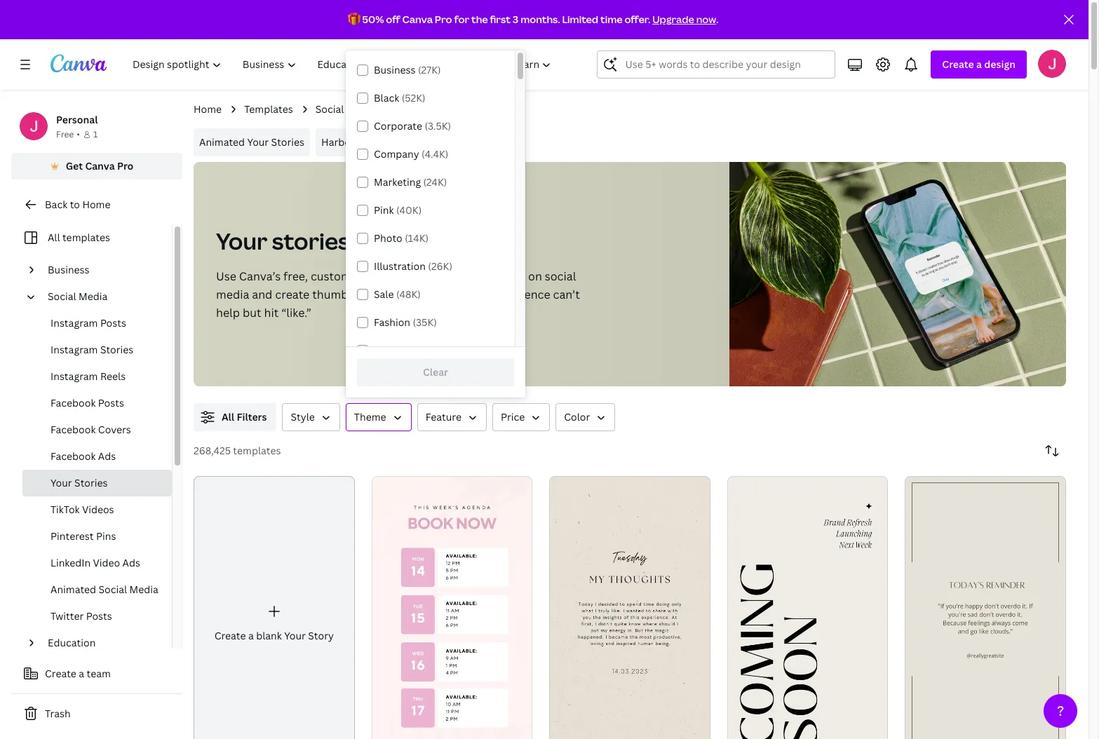 Task type: locate. For each thing, give the bounding box(es) containing it.
linkedin video ads
[[51, 556, 140, 570]]

education
[[48, 636, 96, 649]]

1 horizontal spatial business
[[374, 63, 416, 76]]

1 horizontal spatial home
[[194, 102, 222, 116]]

story
[[422, 102, 447, 116], [396, 135, 422, 149], [308, 629, 334, 643]]

0 vertical spatial for
[[454, 13, 469, 26]]

(52k)
[[402, 91, 425, 105]]

0 vertical spatial stories
[[272, 226, 350, 256]]

ads right video
[[122, 556, 140, 570]]

your down the templates link
[[247, 135, 269, 149]]

stories up reels
[[100, 343, 134, 356]]

instagram posts link
[[22, 310, 172, 337]]

(14k)
[[405, 231, 429, 245]]

create
[[942, 58, 974, 71], [214, 629, 246, 643], [45, 667, 76, 680]]

on
[[528, 269, 542, 284]]

james peterson image
[[1038, 50, 1066, 78]]

2 instagram from the top
[[51, 343, 98, 356]]

style
[[291, 410, 315, 424]]

home right to
[[82, 198, 110, 211]]

business down all templates
[[48, 263, 89, 276]]

1 facebook from the top
[[51, 396, 96, 410]]

corporate
[[374, 119, 422, 133]]

social media
[[315, 102, 375, 116], [48, 290, 108, 303]]

business (27k)
[[374, 63, 441, 76]]

0 horizontal spatial pro
[[117, 159, 133, 173]]

pinterest
[[51, 530, 94, 543]]

your stories
[[51, 476, 108, 490]]

thumb-
[[312, 287, 353, 302]]

posts up "instagram stories" link
[[100, 316, 126, 330]]

0 horizontal spatial animated
[[51, 583, 96, 596]]

create a team
[[45, 667, 111, 680]]

can't
[[553, 287, 580, 302]]

your down corporate
[[372, 135, 394, 149]]

social
[[315, 102, 344, 116], [48, 290, 76, 303], [99, 583, 127, 596]]

business up 'black (52k)'
[[374, 63, 416, 76]]

create for create a design
[[942, 58, 974, 71]]

1 vertical spatial animated
[[51, 583, 96, 596]]

a left team
[[79, 667, 84, 680]]

stories
[[271, 135, 304, 149], [100, 343, 134, 356], [74, 476, 108, 490]]

stories down the templates link
[[271, 135, 304, 149]]

feature button
[[417, 403, 487, 431]]

1 vertical spatial ads
[[122, 556, 140, 570]]

all for all filters
[[222, 410, 234, 424]]

1
[[93, 128, 98, 140]]

social media up instagram posts
[[48, 290, 108, 303]]

all for all templates
[[48, 231, 60, 244]]

(27k)
[[418, 63, 441, 76]]

tiktok videos link
[[22, 497, 172, 523]]

facebook for facebook posts
[[51, 396, 96, 410]]

your right that
[[473, 287, 498, 302]]

beige minimalistic modern coming soon launch instagram story image
[[727, 476, 888, 739]]

(32k)
[[417, 344, 441, 357]]

for up that
[[443, 269, 458, 284]]

0 horizontal spatial social media
[[48, 290, 108, 303]]

all
[[48, 231, 60, 244], [222, 410, 234, 424]]

a inside button
[[79, 667, 84, 680]]

help
[[216, 305, 240, 321]]

Search search field
[[625, 51, 827, 78]]

1 vertical spatial for
[[443, 269, 458, 284]]

1 horizontal spatial create
[[214, 629, 246, 643]]

posts for instagram posts
[[100, 316, 126, 330]]

create a blank your story
[[214, 629, 334, 643]]

media up harbolnas your story
[[346, 102, 375, 116]]

1 vertical spatial social media
[[48, 290, 108, 303]]

0 horizontal spatial all
[[48, 231, 60, 244]]

pink minimalist book now availability nail salon instagram story image
[[371, 476, 532, 739]]

photo (14k)
[[374, 231, 429, 245]]

3 instagram from the top
[[51, 370, 98, 383]]

team
[[87, 667, 111, 680]]

0 horizontal spatial stories
[[272, 226, 350, 256]]

2 horizontal spatial a
[[976, 58, 982, 71]]

upgrade
[[652, 13, 694, 26]]

filters
[[237, 410, 267, 424]]

50%
[[362, 13, 384, 26]]

your story
[[398, 102, 447, 116]]

instagram posts
[[51, 316, 126, 330]]

instagram up instagram stories
[[51, 316, 98, 330]]

2 vertical spatial stories
[[74, 476, 108, 490]]

1 horizontal spatial stories
[[489, 269, 525, 284]]

0 horizontal spatial create
[[45, 667, 76, 680]]

create a team button
[[11, 660, 182, 688]]

harbolnas your story link
[[316, 128, 428, 156]]

all inside button
[[222, 410, 234, 424]]

all down back
[[48, 231, 60, 244]]

story right blank
[[308, 629, 334, 643]]

1 horizontal spatial social
[[99, 583, 127, 596]]

0 vertical spatial social
[[315, 102, 344, 116]]

facebook ads link
[[22, 443, 172, 470]]

animated down home link
[[199, 135, 245, 149]]

social media link up instagram posts
[[42, 283, 163, 310]]

2 vertical spatial instagram
[[51, 370, 98, 383]]

1 vertical spatial stories
[[100, 343, 134, 356]]

social media link
[[315, 102, 375, 117], [42, 283, 163, 310]]

facebook covers
[[51, 423, 131, 436]]

create left design
[[942, 58, 974, 71]]

🎁
[[348, 13, 360, 26]]

for left the
[[454, 13, 469, 26]]

pins
[[96, 530, 116, 543]]

0 horizontal spatial social media link
[[42, 283, 163, 310]]

pro left the
[[435, 13, 452, 26]]

3 facebook from the top
[[51, 450, 96, 463]]

stories for instagram stories
[[100, 343, 134, 356]]

back to home link
[[11, 191, 182, 219]]

create down education at left bottom
[[45, 667, 76, 680]]

1 horizontal spatial social media
[[315, 102, 375, 116]]

ads down the covers
[[98, 450, 116, 463]]

2 vertical spatial facebook
[[51, 450, 96, 463]]

0 vertical spatial posts
[[100, 316, 126, 330]]

now
[[696, 13, 716, 26]]

limited
[[562, 13, 598, 26]]

0 vertical spatial ads
[[98, 450, 116, 463]]

first
[[490, 13, 511, 26]]

1 vertical spatial story
[[396, 135, 422, 149]]

canva right off on the left of the page
[[402, 13, 433, 26]]

social media inside social media link
[[48, 290, 108, 303]]

None search field
[[597, 51, 836, 79]]

1 vertical spatial create
[[214, 629, 246, 643]]

0 horizontal spatial canva
[[85, 159, 115, 173]]

1 vertical spatial stories
[[489, 269, 525, 284]]

your up tiktok
[[51, 476, 72, 490]]

0 vertical spatial animated
[[199, 135, 245, 149]]

a left blank
[[248, 629, 254, 643]]

story down corporate (3.5k)
[[396, 135, 422, 149]]

(48k)
[[396, 288, 421, 301]]

templates down back to home
[[62, 231, 110, 244]]

instagram inside instagram reels link
[[51, 370, 98, 383]]

ads
[[98, 450, 116, 463], [122, 556, 140, 570]]

animated down linkedin
[[51, 583, 96, 596]]

all left filters
[[222, 410, 234, 424]]

upgrade now button
[[652, 13, 716, 26]]

canva
[[402, 13, 433, 26], [85, 159, 115, 173]]

brown minimalist today's reminder quote instagram story image
[[905, 476, 1066, 739]]

1 vertical spatial pro
[[117, 159, 133, 173]]

instagram up instagram reels
[[51, 343, 98, 356]]

0 vertical spatial social media
[[315, 102, 375, 116]]

1 vertical spatial canva
[[85, 159, 115, 173]]

0 horizontal spatial social
[[48, 290, 76, 303]]

facebook up facebook ads
[[51, 423, 96, 436]]

price button
[[492, 403, 550, 431]]

your up use
[[216, 226, 267, 256]]

posts for twitter posts
[[86, 610, 112, 623]]

0 vertical spatial a
[[976, 58, 982, 71]]

1 vertical spatial business
[[48, 263, 89, 276]]

1 horizontal spatial all
[[222, 410, 234, 424]]

stories up free,
[[272, 226, 350, 256]]

0 vertical spatial story
[[422, 102, 447, 116]]

all templates
[[48, 231, 110, 244]]

0 vertical spatial all
[[48, 231, 60, 244]]

1 vertical spatial posts
[[98, 396, 124, 410]]

animated inside animated your stories link
[[199, 135, 245, 149]]

get canva pro
[[66, 159, 133, 173]]

create left blank
[[214, 629, 246, 643]]

social media up harbolnas
[[315, 102, 375, 116]]

covers
[[98, 423, 131, 436]]

for inside use canva's free, customizable templates for your stories on social media and create thumb-stopping content that your audience can't help but hit "like."
[[443, 269, 458, 284]]

stories
[[272, 226, 350, 256], [489, 269, 525, 284]]

animated inside animated social media link
[[51, 583, 96, 596]]

0 vertical spatial canva
[[402, 13, 433, 26]]

animated for animated your stories
[[199, 135, 245, 149]]

1 vertical spatial a
[[248, 629, 254, 643]]

0 horizontal spatial home
[[82, 198, 110, 211]]

media down "linkedin video ads" link
[[129, 583, 158, 596]]

templates
[[354, 226, 469, 256], [62, 231, 110, 244], [385, 269, 440, 284], [233, 444, 281, 457]]

2 vertical spatial media
[[129, 583, 158, 596]]

business
[[374, 63, 416, 76], [48, 263, 89, 276]]

2 vertical spatial story
[[308, 629, 334, 643]]

instagram inside "instagram stories" link
[[51, 343, 98, 356]]

corporate (3.5k)
[[374, 119, 451, 133]]

facebook for facebook covers
[[51, 423, 96, 436]]

2 vertical spatial posts
[[86, 610, 112, 623]]

(40k)
[[396, 203, 422, 217]]

a inside dropdown button
[[976, 58, 982, 71]]

facebook down instagram reels
[[51, 396, 96, 410]]

offer.
[[625, 13, 650, 26]]

2 horizontal spatial social
[[315, 102, 344, 116]]

photo
[[374, 231, 402, 245]]

0 horizontal spatial a
[[79, 667, 84, 680]]

1 horizontal spatial animated
[[199, 135, 245, 149]]

social up harbolnas
[[315, 102, 344, 116]]

templates inside use canva's free, customizable templates for your stories on social media and create thumb-stopping content that your audience can't help but hit "like."
[[385, 269, 440, 284]]

greeting (32k)
[[374, 344, 441, 357]]

2 horizontal spatial media
[[346, 102, 375, 116]]

0 vertical spatial create
[[942, 58, 974, 71]]

1 vertical spatial instagram
[[51, 343, 98, 356]]

instagram up facebook posts at the bottom left of page
[[51, 370, 98, 383]]

your up corporate (3.5k)
[[398, 102, 419, 116]]

instagram for instagram reels
[[51, 370, 98, 383]]

create inside button
[[45, 667, 76, 680]]

0 vertical spatial media
[[346, 102, 375, 116]]

hit
[[264, 305, 279, 321]]

stories down 'facebook ads' link
[[74, 476, 108, 490]]

2 vertical spatial a
[[79, 667, 84, 680]]

a left design
[[976, 58, 982, 71]]

for for pro
[[454, 13, 469, 26]]

1 horizontal spatial a
[[248, 629, 254, 643]]

pro up back to home link
[[117, 159, 133, 173]]

your up that
[[461, 269, 486, 284]]

0 vertical spatial stories
[[271, 135, 304, 149]]

sale (48k)
[[374, 288, 421, 301]]

instagram inside the instagram posts link
[[51, 316, 98, 330]]

video
[[93, 556, 120, 570]]

media up instagram posts
[[79, 290, 108, 303]]

templates up illustration (26k)
[[354, 226, 469, 256]]

canva right get
[[85, 159, 115, 173]]

templates up the (48k)
[[385, 269, 440, 284]]

0 vertical spatial facebook
[[51, 396, 96, 410]]

stories up audience at the top
[[489, 269, 525, 284]]

illustration
[[374, 260, 426, 273]]

story up (3.5k)
[[422, 102, 447, 116]]

0 horizontal spatial business
[[48, 263, 89, 276]]

your right blank
[[284, 629, 306, 643]]

trash link
[[11, 700, 182, 728]]

free •
[[56, 128, 80, 140]]

home up animated your stories
[[194, 102, 222, 116]]

a for blank
[[248, 629, 254, 643]]

1 vertical spatial all
[[222, 410, 234, 424]]

2 vertical spatial create
[[45, 667, 76, 680]]

free
[[56, 128, 74, 140]]

1 vertical spatial facebook
[[51, 423, 96, 436]]

fashion
[[374, 316, 410, 329]]

2 horizontal spatial create
[[942, 58, 974, 71]]

social media link up harbolnas
[[315, 102, 375, 117]]

0 vertical spatial social media link
[[315, 102, 375, 117]]

0 vertical spatial instagram
[[51, 316, 98, 330]]

2 facebook from the top
[[51, 423, 96, 436]]

2 vertical spatial social
[[99, 583, 127, 596]]

facebook up your stories
[[51, 450, 96, 463]]

your
[[461, 269, 486, 284], [473, 287, 498, 302]]

your
[[398, 102, 419, 116], [247, 135, 269, 149], [372, 135, 394, 149], [216, 226, 267, 256], [51, 476, 72, 490], [284, 629, 306, 643]]

posts down reels
[[98, 396, 124, 410]]

0 vertical spatial home
[[194, 102, 222, 116]]

social down video
[[99, 583, 127, 596]]

0 horizontal spatial media
[[79, 290, 108, 303]]

illustration (26k)
[[374, 260, 452, 273]]

for for templates
[[443, 269, 458, 284]]

1 horizontal spatial pro
[[435, 13, 452, 26]]

free,
[[283, 269, 308, 284]]

all templates link
[[20, 224, 163, 251]]

story inside harbolnas your story link
[[396, 135, 422, 149]]

social up instagram posts
[[48, 290, 76, 303]]

for
[[454, 13, 469, 26], [443, 269, 458, 284]]

harbolnas your story
[[321, 135, 422, 149]]

create inside dropdown button
[[942, 58, 974, 71]]

1 instagram from the top
[[51, 316, 98, 330]]

0 vertical spatial business
[[374, 63, 416, 76]]

all filters
[[222, 410, 267, 424]]

stories inside use canva's free, customizable templates for your stories on social media and create thumb-stopping content that your audience can't help but hit "like."
[[489, 269, 525, 284]]

0 vertical spatial pro
[[435, 13, 452, 26]]

posts down animated social media link
[[86, 610, 112, 623]]

stories for your stories
[[74, 476, 108, 490]]



Task type: describe. For each thing, give the bounding box(es) containing it.
sale
[[374, 288, 394, 301]]

clear
[[423, 365, 448, 378]]

stopping
[[353, 287, 400, 302]]

1 vertical spatial social
[[48, 290, 76, 303]]

your inside harbolnas your story link
[[372, 135, 394, 149]]

harbolnas
[[321, 135, 370, 149]]

create for create a team
[[45, 667, 76, 680]]

social
[[545, 269, 576, 284]]

1 vertical spatial home
[[82, 198, 110, 211]]

company (4.4k)
[[374, 147, 448, 161]]

time
[[600, 13, 623, 26]]

twitter
[[51, 610, 84, 623]]

instagram stories link
[[22, 337, 172, 363]]

3
[[513, 13, 519, 26]]

animated for animated social media
[[51, 583, 96, 596]]

home link
[[194, 102, 222, 117]]

business for business
[[48, 263, 89, 276]]

facebook covers link
[[22, 417, 172, 443]]

business link
[[42, 257, 163, 283]]

design
[[984, 58, 1016, 71]]

animated social media
[[51, 583, 158, 596]]

create a design button
[[931, 51, 1027, 79]]

use canva's free, customizable templates for your stories on social media and create thumb-stopping content that your audience can't help but hit "like."
[[216, 269, 580, 321]]

marketing (24k)
[[374, 175, 447, 189]]

1 vertical spatial your
[[473, 287, 498, 302]]

instagram for instagram stories
[[51, 343, 98, 356]]

color button
[[556, 403, 615, 431]]

your inside create a blank your story element
[[284, 629, 306, 643]]

tiktok videos
[[51, 503, 114, 516]]

pinterest pins
[[51, 530, 116, 543]]

templates
[[244, 102, 293, 116]]

back to home
[[45, 198, 110, 211]]

create a blank your story element
[[194, 476, 355, 739]]

instagram stories
[[51, 343, 134, 356]]

1 horizontal spatial ads
[[122, 556, 140, 570]]

instagram reels link
[[22, 363, 172, 390]]

but
[[243, 305, 261, 321]]

your stories templates
[[216, 226, 469, 256]]

top level navigation element
[[123, 51, 564, 79]]

1 horizontal spatial media
[[129, 583, 158, 596]]

blank
[[256, 629, 282, 643]]

style button
[[282, 403, 340, 431]]

greeting
[[374, 344, 415, 357]]

(3.5k)
[[425, 119, 451, 133]]

268,425 templates
[[194, 444, 281, 457]]

black
[[374, 91, 399, 105]]

theme button
[[346, 403, 411, 431]]

story inside create a blank your story element
[[308, 629, 334, 643]]

(4.4k)
[[422, 147, 448, 161]]

personal
[[56, 113, 98, 126]]

all filters button
[[194, 403, 277, 431]]

create a design
[[942, 58, 1016, 71]]

a for design
[[976, 58, 982, 71]]

templates down filters
[[233, 444, 281, 457]]

use
[[216, 269, 236, 284]]

fashion (35k)
[[374, 316, 437, 329]]

content
[[403, 287, 446, 302]]

1 horizontal spatial canva
[[402, 13, 433, 26]]

1 vertical spatial social media link
[[42, 283, 163, 310]]

0 vertical spatial your
[[461, 269, 486, 284]]

0 horizontal spatial ads
[[98, 450, 116, 463]]

company
[[374, 147, 419, 161]]

trash
[[45, 707, 71, 720]]

your inside animated your stories link
[[247, 135, 269, 149]]

pro inside button
[[117, 159, 133, 173]]

.
[[716, 13, 719, 26]]

(26k)
[[428, 260, 452, 273]]

back
[[45, 198, 67, 211]]

facebook for facebook ads
[[51, 450, 96, 463]]

Sort by button
[[1038, 437, 1066, 465]]

get canva pro button
[[11, 153, 182, 180]]

audience
[[501, 287, 550, 302]]

animated social media link
[[22, 577, 172, 603]]

neutral beige simple minimalist plain text block instagram story image
[[549, 476, 710, 739]]

reels
[[100, 370, 126, 383]]

create a blank your story link
[[194, 476, 355, 739]]

off
[[386, 13, 400, 26]]

social media for rightmost social media link
[[315, 102, 375, 116]]

posts for facebook posts
[[98, 396, 124, 410]]

that
[[448, 287, 471, 302]]

education link
[[42, 630, 163, 657]]

videos
[[82, 503, 114, 516]]

canva inside button
[[85, 159, 115, 173]]

create
[[275, 287, 310, 302]]

twitter posts
[[51, 610, 112, 623]]

1 vertical spatial media
[[79, 290, 108, 303]]

tiktok
[[51, 503, 80, 516]]

business for business (27k)
[[374, 63, 416, 76]]

and
[[252, 287, 272, 302]]

a for team
[[79, 667, 84, 680]]

🎁 50% off canva pro for the first 3 months. limited time offer. upgrade now .
[[348, 13, 719, 26]]

1 horizontal spatial social media link
[[315, 102, 375, 117]]

pink (40k)
[[374, 203, 422, 217]]

create for create a blank your story
[[214, 629, 246, 643]]

twitter posts link
[[22, 603, 172, 630]]

268,425
[[194, 444, 231, 457]]

animated your stories
[[199, 135, 304, 149]]

months.
[[521, 13, 560, 26]]

color
[[564, 410, 590, 424]]

social media for bottommost social media link
[[48, 290, 108, 303]]

facebook posts
[[51, 396, 124, 410]]

instagram for instagram posts
[[51, 316, 98, 330]]

pinterest pins link
[[22, 523, 172, 550]]



Task type: vqa. For each thing, say whether or not it's contained in the screenshot.


